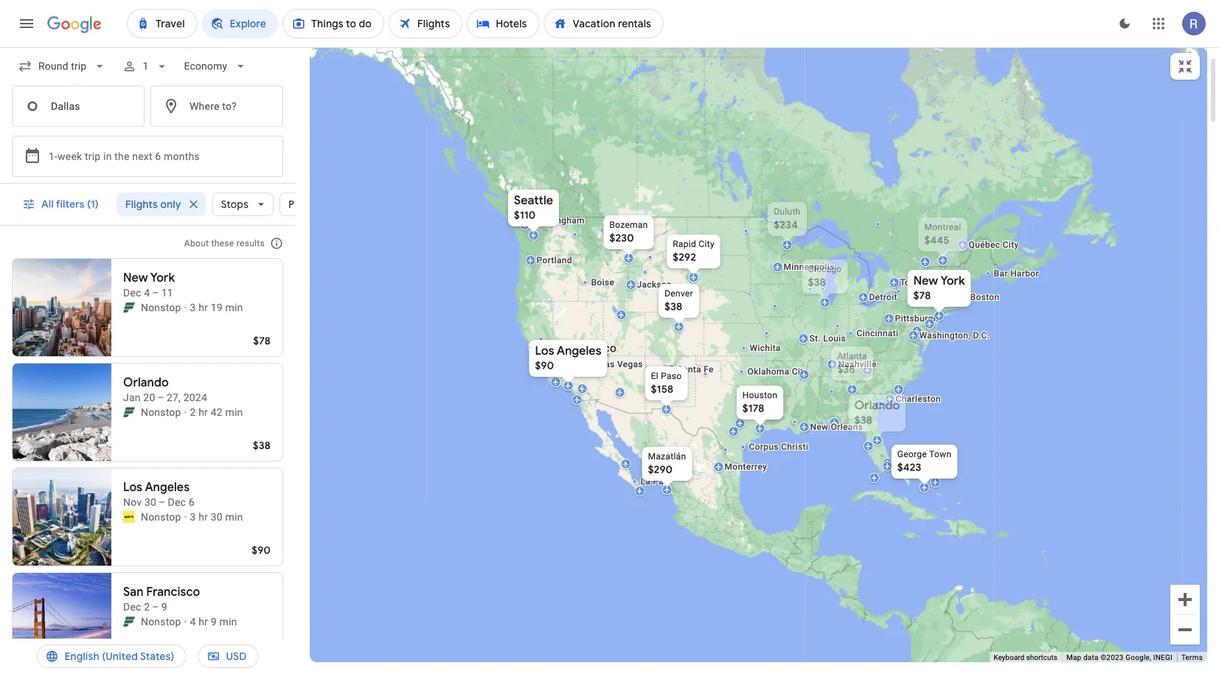 Task type: vqa. For each thing, say whether or not it's contained in the screenshot.


Task type: locate. For each thing, give the bounding box(es) containing it.
wichita
[[750, 343, 781, 353]]

2 horizontal spatial 38 us dollars text field
[[838, 363, 855, 376]]

1 vertical spatial orlando
[[855, 398, 900, 413]]

0 horizontal spatial new
[[123, 270, 148, 285]]

0 horizontal spatial los
[[123, 480, 142, 495]]

38 us dollars text field down nashville
[[855, 414, 873, 427]]

1 horizontal spatial francisco
[[563, 341, 617, 355]]

1 vertical spatial san
[[123, 585, 143, 600]]

keyboard shortcuts
[[994, 653, 1058, 662]]

los angeles $90
[[535, 343, 602, 373]]

san inside the san francisco dec 2 – 9
[[123, 585, 143, 600]]

6 right "next"
[[155, 150, 161, 162]]

$78
[[914, 288, 931, 301], [253, 334, 271, 347]]

charleston
[[896, 394, 941, 404]]

4 nonstop from the top
[[141, 616, 181, 628]]

0 vertical spatial 38 us dollars text field
[[665, 300, 683, 314]]

orlando up orleans
[[855, 398, 900, 413]]

los inside los angeles $90
[[535, 343, 554, 358]]

francisco inside map region
[[563, 341, 617, 355]]

$38 for orlando
[[855, 414, 873, 427]]

angeles for los angeles $90
[[557, 343, 602, 358]]

1 hr from the top
[[199, 301, 208, 314]]

1 horizontal spatial 38 us dollars text field
[[855, 414, 873, 427]]

google,
[[1126, 653, 1152, 662]]

2 horizontal spatial city
[[1003, 240, 1019, 250]]

1 horizontal spatial angeles
[[557, 343, 602, 358]]

2  image from the top
[[184, 510, 187, 524]]

6 right 30 – dec
[[189, 496, 195, 508]]

2 vertical spatial 38 us dollars text field
[[253, 439, 271, 452]]

Where to? text field
[[150, 86, 283, 127]]

20 – 27,
[[143, 391, 181, 403]]

0 horizontal spatial $90
[[252, 544, 271, 557]]

dec left 4 – 11
[[123, 287, 141, 299]]

38 US dollars text field
[[665, 300, 683, 314], [838, 363, 855, 376], [253, 439, 271, 452]]

rapid
[[673, 239, 696, 249]]

4 hr 9 min
[[190, 616, 237, 628]]

week
[[58, 150, 82, 162]]

city right the oklahoma on the right bottom of the page
[[792, 367, 808, 377]]

1 horizontal spatial 38 us dollars text field
[[665, 300, 683, 314]]

québec city
[[969, 240, 1019, 250]]

0 vertical spatial 78 us dollars text field
[[914, 288, 931, 301]]

1-week trip in the next 6 months
[[49, 150, 200, 162]]

78 us dollars text field inside map region
[[914, 288, 931, 301]]

3 left 19
[[190, 301, 196, 314]]

292 US dollars text field
[[673, 251, 696, 264]]

english (united states) button
[[37, 639, 186, 674]]

1 vertical spatial los
[[123, 480, 142, 495]]

francisco up 2 – 9
[[146, 585, 200, 600]]

0 vertical spatial 6
[[155, 150, 161, 162]]

4 hr from the top
[[199, 616, 208, 628]]

1 frontier image from the top
[[123, 302, 135, 314]]

0 horizontal spatial angeles
[[145, 480, 190, 495]]

cincinnati
[[857, 328, 899, 339]]

terms
[[1182, 653, 1203, 662]]

1 vertical spatial $90
[[252, 544, 271, 557]]

angeles up 30 – dec
[[145, 480, 190, 495]]

1  image from the top
[[184, 405, 187, 420]]

1 vertical spatial dec
[[123, 601, 141, 613]]

None text field
[[12, 86, 145, 127]]

min right "9"
[[219, 616, 237, 628]]

boise
[[591, 277, 615, 288]]

dec left 2 – 9
[[123, 601, 141, 613]]

3
[[190, 301, 196, 314], [190, 511, 196, 523]]

1 horizontal spatial 78 us dollars text field
[[914, 288, 931, 301]]

english
[[65, 650, 99, 663]]

0 horizontal spatial orlando
[[123, 375, 169, 390]]

0 horizontal spatial 38 us dollars text field
[[253, 439, 271, 452]]

1 horizontal spatial 6
[[189, 496, 195, 508]]

york
[[150, 270, 175, 285], [941, 272, 965, 287]]

pittsburgh
[[895, 314, 939, 324]]

min for orlando
[[225, 406, 243, 418]]

1-week trip in the next 6 months button
[[12, 136, 283, 177]]

0 vertical spatial $90
[[535, 359, 554, 373]]

new
[[123, 270, 148, 285], [914, 272, 938, 287], [810, 422, 829, 432]]

0 vertical spatial dec
[[123, 287, 141, 299]]

0 horizontal spatial san
[[123, 585, 143, 600]]

stops
[[221, 198, 249, 211]]

new york $78
[[914, 272, 965, 301]]

angeles inside los angeles $90
[[557, 343, 602, 358]]

nashville
[[838, 359, 877, 370]]

view smaller map image
[[1177, 58, 1194, 75]]

york inside new york dec 4 – 11
[[150, 270, 175, 285]]

3  image from the top
[[184, 614, 187, 629]]

$38 inside the atlanta $38
[[838, 363, 855, 376]]

dec for san
[[123, 601, 141, 613]]

1 horizontal spatial orlando
[[855, 398, 900, 413]]

 image
[[184, 405, 187, 420], [184, 510, 187, 524], [184, 614, 187, 629]]

0 vertical spatial 3
[[190, 301, 196, 314]]

francisco for san francisco
[[563, 341, 617, 355]]

hr left 30
[[199, 511, 208, 523]]

york right toronto
[[941, 272, 965, 287]]

290 US dollars text field
[[648, 463, 673, 477]]

francisco
[[563, 341, 617, 355], [146, 585, 200, 600]]

0 vertical spatial frontier image
[[123, 302, 135, 314]]

38 us dollars text field down chicago
[[808, 276, 826, 289]]

oklahoma
[[748, 367, 790, 377]]

min right 42 at the left of the page
[[225, 406, 243, 418]]

san inside map region
[[540, 341, 560, 355]]

2 nonstop from the top
[[141, 406, 181, 418]]

1 3 from the top
[[190, 301, 196, 314]]

$158
[[651, 383, 674, 396]]

 image left 4
[[184, 614, 187, 629]]

washington,
[[919, 330, 971, 341]]

$38 inside chicago $38
[[808, 276, 826, 289]]

denver
[[665, 288, 693, 299]]

1 vertical spatial 38 us dollars text field
[[855, 414, 873, 427]]

0 vertical spatial los
[[535, 343, 554, 358]]

washington, d.c.
[[919, 330, 990, 341]]

2 vertical spatial frontier image
[[123, 616, 135, 628]]

city
[[699, 239, 715, 249], [1003, 240, 1019, 250], [792, 367, 808, 377]]

1 vertical spatial $78
[[253, 334, 271, 347]]

york for new york dec 4 – 11
[[150, 270, 175, 285]]

nonstop down 2 – 9
[[141, 616, 181, 628]]

months
[[164, 150, 200, 162]]

423 US dollars text field
[[898, 461, 922, 474]]

dec for new
[[123, 287, 141, 299]]

francisco inside the san francisco dec 2 – 9
[[146, 585, 200, 600]]

3 left 30
[[190, 511, 196, 523]]

1 horizontal spatial san
[[540, 341, 560, 355]]

new for new york $78
[[914, 272, 938, 287]]

new up 4 – 11
[[123, 270, 148, 285]]

1 vertical spatial frontier image
[[123, 406, 135, 418]]

miami
[[894, 461, 920, 471]]

nonstop down 30 – dec
[[141, 511, 181, 523]]

orlando for orlando $38
[[855, 398, 900, 413]]

san up (united
[[123, 585, 143, 600]]

1 horizontal spatial city
[[792, 367, 808, 377]]

2 vertical spatial  image
[[184, 614, 187, 629]]

 image down 30 – dec
[[184, 510, 187, 524]]

los
[[535, 343, 554, 358], [123, 480, 142, 495]]

new inside new york $78
[[914, 272, 938, 287]]

york inside new york $78
[[941, 272, 965, 287]]

orlando inside map region
[[855, 398, 900, 413]]

new left orleans
[[810, 422, 829, 432]]

d.c.
[[973, 330, 990, 341]]

0 vertical spatial 38 us dollars text field
[[808, 276, 826, 289]]

0 vertical spatial  image
[[184, 405, 187, 420]]

min for new york
[[225, 301, 243, 314]]

4 – 11
[[144, 287, 173, 299]]

1 vertical spatial francisco
[[146, 585, 200, 600]]

1 horizontal spatial los
[[535, 343, 554, 358]]

1 vertical spatial 6
[[189, 496, 195, 508]]

montreal
[[925, 222, 962, 232]]

1 vertical spatial  image
[[184, 510, 187, 524]]

1 dec from the top
[[123, 287, 141, 299]]

 image
[[184, 300, 187, 315]]

city right the rapid
[[699, 239, 715, 249]]

new inside new york dec 4 – 11
[[123, 270, 148, 285]]

san francisco
[[540, 341, 617, 355]]

new up 'pittsburgh'
[[914, 272, 938, 287]]

1 vertical spatial 3
[[190, 511, 196, 523]]

los for los angeles nov 30 – dec 6
[[123, 480, 142, 495]]

dec inside the san francisco dec 2 – 9
[[123, 601, 141, 613]]

2 – 9
[[144, 601, 167, 613]]

0 vertical spatial francisco
[[563, 341, 617, 355]]

2
[[190, 406, 196, 418]]

la paz
[[641, 477, 669, 487]]

None field
[[12, 53, 113, 80], [178, 53, 254, 80], [12, 53, 113, 80], [178, 53, 254, 80]]

main menu image
[[18, 15, 35, 32]]

$90 inside los angeles $90
[[535, 359, 554, 373]]

santa fe
[[678, 364, 714, 375]]

frontier image up (united
[[123, 616, 135, 628]]

san for san francisco dec 2 – 9
[[123, 585, 143, 600]]

stops button
[[212, 187, 274, 222]]

0 vertical spatial $78
[[914, 288, 931, 301]]

0 horizontal spatial 78 us dollars text field
[[253, 334, 271, 347]]

nonstop down 4 – 11
[[141, 301, 181, 314]]

results
[[237, 238, 265, 249]]

30
[[211, 511, 223, 523]]

2 3 from the top
[[190, 511, 196, 523]]

nonstop down the 20 – 27,
[[141, 406, 181, 418]]

$234
[[774, 218, 798, 232]]

monterrey
[[725, 462, 767, 472]]

78 US dollars text field
[[914, 288, 931, 301], [253, 334, 271, 347]]

vegas
[[617, 359, 643, 370]]

francisco up las at the bottom of the page
[[563, 341, 617, 355]]

1 button
[[116, 49, 175, 84]]

boston
[[970, 292, 1000, 302]]

new york dec 4 – 11
[[123, 270, 175, 299]]

san for san francisco
[[540, 341, 560, 355]]

$110
[[514, 209, 536, 222]]

0 vertical spatial orlando
[[123, 375, 169, 390]]

0 horizontal spatial 38 us dollars text field
[[808, 276, 826, 289]]

orlando up jan
[[123, 375, 169, 390]]

york up 4 – 11
[[150, 270, 175, 285]]

1 vertical spatial 78 us dollars text field
[[253, 334, 271, 347]]

frontier image for san francisco
[[123, 616, 135, 628]]

0 vertical spatial san
[[540, 341, 560, 355]]

2 dec from the top
[[123, 601, 141, 613]]

30 – dec
[[145, 496, 186, 508]]

0 horizontal spatial york
[[150, 270, 175, 285]]

min right 19
[[225, 301, 243, 314]]

dec inside new york dec 4 – 11
[[123, 287, 141, 299]]

states)
[[140, 650, 174, 663]]

 image left 2
[[184, 405, 187, 420]]

0 horizontal spatial 6
[[155, 150, 161, 162]]

3 hr from the top
[[199, 511, 208, 523]]

detroit
[[869, 292, 898, 302]]

0 horizontal spatial city
[[699, 239, 715, 249]]

38 US dollars text field
[[808, 276, 826, 289], [855, 414, 873, 427]]

los up $90 text field
[[535, 343, 554, 358]]

new for new york dec 4 – 11
[[123, 270, 148, 285]]

spirit image
[[123, 511, 135, 523]]

hr for orlando
[[199, 406, 208, 418]]

1 nonstop from the top
[[141, 301, 181, 314]]

angeles inside los angeles nov 30 – dec 6
[[145, 480, 190, 495]]

65 US dollars text field
[[253, 648, 271, 662]]

1 vertical spatial 38 us dollars text field
[[838, 363, 855, 376]]

38 us dollars text field for chicago
[[808, 276, 826, 289]]

frontier image down jan
[[123, 406, 135, 418]]

flights only
[[125, 198, 181, 211]]

6
[[155, 150, 161, 162], [189, 496, 195, 508]]

san up $90 text field
[[540, 341, 560, 355]]

$90
[[535, 359, 554, 373], [252, 544, 271, 557]]

2 hr from the top
[[199, 406, 208, 418]]

los inside los angeles nov 30 – dec 6
[[123, 480, 142, 495]]

about these results
[[184, 238, 265, 249]]

city inside rapid city $292
[[699, 239, 715, 249]]

george
[[898, 449, 927, 460]]

new for new orleans
[[810, 422, 829, 432]]

445 US dollars text field
[[925, 234, 950, 247]]

0 horizontal spatial francisco
[[146, 585, 200, 600]]

nonstop
[[141, 301, 181, 314], [141, 406, 181, 418], [141, 511, 181, 523], [141, 616, 181, 628]]

orlando
[[123, 375, 169, 390], [855, 398, 900, 413]]

angeles up las at the bottom of the page
[[557, 343, 602, 358]]

map data ©2023 google, inegi
[[1067, 653, 1173, 662]]

hr left "9"
[[199, 616, 208, 628]]

178 US dollars text field
[[743, 402, 765, 415]]

1 horizontal spatial new
[[810, 422, 829, 432]]

dec
[[123, 287, 141, 299], [123, 601, 141, 613]]

frontier image for new york
[[123, 302, 135, 314]]

hr right 2
[[199, 406, 208, 418]]

1 vertical spatial angeles
[[145, 480, 190, 495]]

3 nonstop from the top
[[141, 511, 181, 523]]

3 for new york
[[190, 301, 196, 314]]

filters
[[56, 198, 85, 211]]

hr left 19
[[199, 301, 208, 314]]

3 frontier image from the top
[[123, 616, 135, 628]]

 image for los angeles
[[184, 510, 187, 524]]

san
[[540, 341, 560, 355], [123, 585, 143, 600]]

$38 inside orlando $38
[[855, 414, 873, 427]]

orlando inside orlando jan 20 – 27, 2024
[[123, 375, 169, 390]]

1 horizontal spatial $90
[[535, 359, 554, 373]]

1 horizontal spatial $78
[[914, 288, 931, 301]]

$423
[[898, 461, 922, 474]]

0 vertical spatial angeles
[[557, 343, 602, 358]]

4
[[190, 616, 196, 628]]

frontier image down new york dec 4 – 11
[[123, 302, 135, 314]]

nonstop for francisco
[[141, 616, 181, 628]]

(1)
[[87, 198, 99, 211]]

2 frontier image from the top
[[123, 406, 135, 418]]

bar harbor
[[994, 269, 1039, 279]]

 image for san francisco
[[184, 614, 187, 629]]

frontier image
[[123, 302, 135, 314], [123, 406, 135, 418], [123, 616, 135, 628]]

2 horizontal spatial new
[[914, 272, 938, 287]]

los up nov
[[123, 480, 142, 495]]

$38 for atlanta
[[838, 363, 855, 376]]

1 horizontal spatial york
[[941, 272, 965, 287]]

city right québec
[[1003, 240, 1019, 250]]

min right 30
[[225, 511, 243, 523]]

all filters (1)
[[41, 198, 99, 211]]

orleans
[[831, 422, 863, 432]]

$38 inside the denver $38
[[665, 300, 683, 314]]

duluth $234
[[774, 207, 801, 232]]



Task type: describe. For each thing, give the bounding box(es) containing it.
$38 for denver
[[665, 300, 683, 314]]

$178
[[743, 402, 765, 415]]

$38 for chicago
[[808, 276, 826, 289]]

234 US dollars text field
[[774, 218, 798, 232]]

2 hr 42 min
[[190, 406, 243, 418]]

city for québec city
[[1003, 240, 1019, 250]]

0 horizontal spatial $78
[[253, 334, 271, 347]]

158 US dollars text field
[[651, 383, 674, 396]]

price button
[[280, 187, 338, 222]]

$292
[[673, 251, 696, 264]]

la
[[641, 477, 651, 487]]

jan
[[123, 391, 141, 403]]

bozeman $230
[[610, 220, 648, 245]]

shortcuts
[[1026, 653, 1058, 662]]

chicago
[[808, 264, 842, 274]]

nonstop for jan
[[141, 406, 181, 418]]

el
[[651, 371, 659, 381]]

las vegas
[[600, 359, 643, 370]]

english (united states)
[[65, 650, 174, 663]]

these
[[211, 238, 234, 249]]

frontier image for orlando
[[123, 406, 135, 418]]

usd button
[[198, 639, 259, 674]]

only
[[160, 198, 181, 211]]

hr for new york
[[199, 301, 208, 314]]

9
[[211, 616, 217, 628]]

nonstop for york
[[141, 301, 181, 314]]

santa
[[678, 364, 701, 375]]

houston $178
[[743, 390, 778, 415]]

harbor
[[1011, 269, 1039, 279]]

flights only button
[[116, 187, 206, 222]]

all filters (1) button
[[13, 187, 110, 222]]

los for los angeles $90
[[535, 343, 554, 358]]

orlando for orlando jan 20 – 27, 2024
[[123, 375, 169, 390]]

york for new york $78
[[941, 272, 965, 287]]

6 inside "button"
[[155, 150, 161, 162]]

hr for los angeles
[[199, 511, 208, 523]]

about these results image
[[259, 226, 294, 261]]

110 US dollars text field
[[514, 209, 536, 222]]

1
[[143, 60, 149, 72]]

montreal $445
[[925, 222, 962, 247]]

corpus christi
[[749, 442, 809, 452]]

paso
[[661, 371, 682, 381]]

toronto
[[900, 277, 932, 288]]

paz
[[653, 477, 669, 487]]

city for oklahoma city
[[792, 367, 808, 377]]

rapid city $292
[[673, 239, 715, 264]]

city for rapid city $292
[[699, 239, 715, 249]]

38 us dollars text field for atlanta $38
[[838, 363, 855, 376]]

3 hr 30 min
[[190, 511, 243, 523]]

map
[[1067, 653, 1082, 662]]

©2023
[[1101, 653, 1124, 662]]

3 for los angeles
[[190, 511, 196, 523]]

filters form
[[0, 47, 295, 184]]

map region
[[239, 0, 1219, 674]]

duluth
[[774, 207, 801, 217]]

change appearance image
[[1107, 6, 1143, 41]]

min for los angeles
[[225, 511, 243, 523]]

flights
[[125, 198, 158, 211]]

$78 inside new york $78
[[914, 288, 931, 301]]

fe
[[704, 364, 714, 375]]

90 US dollars text field
[[535, 359, 554, 373]]

st. louis
[[810, 333, 846, 344]]

230 US dollars text field
[[610, 232, 634, 245]]

keyboard
[[994, 653, 1025, 662]]

38 us dollars text field for denver $38
[[665, 300, 683, 314]]

nonstop for angeles
[[141, 511, 181, 523]]

6 inside los angeles nov 30 – dec 6
[[189, 496, 195, 508]]

all
[[41, 198, 54, 211]]

bar
[[994, 269, 1008, 279]]

42
[[211, 406, 223, 418]]

2024
[[183, 391, 207, 403]]

38 us dollars text field for orlando
[[855, 414, 873, 427]]

 image for orlando
[[184, 405, 187, 420]]

seattle $110
[[514, 193, 553, 222]]

in
[[103, 150, 112, 162]]

atlanta $38
[[838, 351, 867, 376]]

terms link
[[1182, 653, 1203, 662]]

usd
[[226, 650, 247, 663]]

jackson
[[637, 280, 672, 290]]

price
[[288, 198, 313, 211]]

corpus
[[749, 442, 779, 452]]

minneapolis
[[784, 262, 835, 272]]

new orleans
[[810, 422, 863, 432]]

town
[[929, 449, 952, 460]]

about
[[184, 238, 209, 249]]

trip
[[85, 150, 101, 162]]

francisco for san francisco dec 2 – 9
[[146, 585, 200, 600]]

oklahoma city
[[748, 367, 808, 377]]

denver $38
[[665, 288, 693, 314]]

next
[[132, 150, 152, 162]]

1-
[[49, 150, 58, 162]]

louis
[[823, 333, 846, 344]]

90 US dollars text field
[[252, 544, 271, 557]]

las
[[600, 359, 615, 370]]

portland
[[537, 255, 572, 266]]

3 hr 19 min
[[190, 301, 243, 314]]

mazatlán $290
[[648, 451, 686, 477]]

hr for san francisco
[[199, 616, 208, 628]]

the
[[115, 150, 130, 162]]

loading results progress bar
[[0, 47, 1219, 50]]

min for san francisco
[[219, 616, 237, 628]]

$230
[[610, 232, 634, 245]]

angeles for los angeles nov 30 – dec 6
[[145, 480, 190, 495]]

mazatlán
[[648, 451, 686, 462]]

orlando $38
[[855, 398, 900, 427]]



